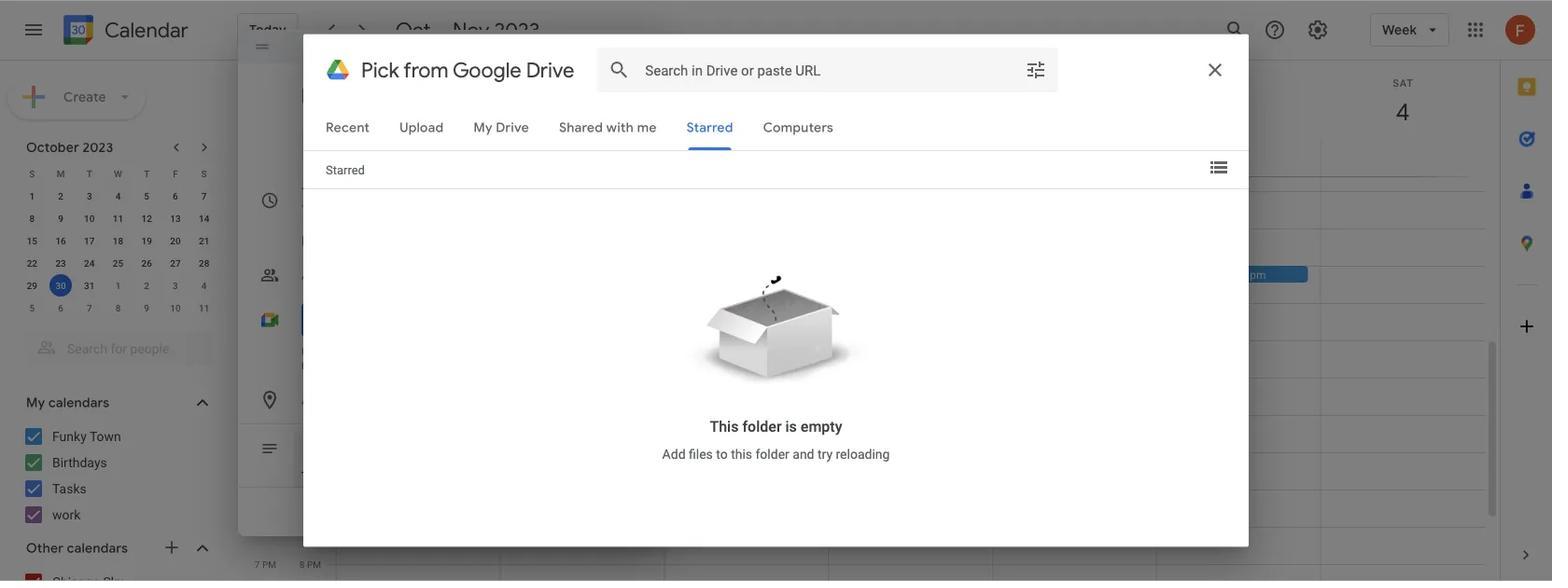 Task type: vqa. For each thing, say whether or not it's contained in the screenshot.
first 12pm button from the right
yes



Task type: locate. For each thing, give the bounding box(es) containing it.
7 pm up the 8 pm
[[300, 522, 321, 533]]

2 pm
[[300, 335, 321, 346], [255, 373, 276, 384]]

0 horizontal spatial 4 pm
[[255, 447, 276, 458]]

2 pm left up
[[255, 373, 276, 384]]

1 s from the left
[[29, 168, 35, 179]]

1 vertical spatial 3 pm
[[255, 410, 276, 421]]

day left of
[[859, 141, 877, 154]]

first day of american indian heritage month button
[[829, 139, 1056, 156]]

1 vertical spatial 9
[[58, 213, 63, 224]]

1
[[523, 141, 530, 154], [29, 190, 35, 202], [115, 280, 121, 291], [300, 298, 305, 309], [255, 335, 260, 346]]

office
[[743, 324, 773, 338]]

gmt- right 06
[[290, 143, 312, 154]]

nov
[[453, 17, 490, 43]]

1 horizontal spatial t
[[144, 168, 150, 179]]

day for first
[[859, 141, 877, 154]]

grid
[[239, 61, 1500, 582]]

29 element
[[21, 274, 43, 297]]

my calendars button
[[4, 388, 232, 418]]

event
[[309, 136, 344, 153]]

row
[[329, 139, 1500, 176], [18, 162, 218, 185], [18, 185, 218, 207], [18, 207, 218, 230], [18, 230, 218, 252], [18, 252, 218, 274], [18, 274, 218, 297], [18, 297, 218, 319]]

day right souls'
[[1046, 141, 1065, 154]]

8 up the 15 element
[[29, 213, 35, 224]]

1 horizontal spatial 3 pm
[[300, 373, 321, 384]]

3 day from the left
[[1046, 141, 1065, 154]]

1 horizontal spatial 11 am
[[294, 223, 321, 234]]

pm
[[307, 260, 321, 272], [262, 298, 276, 309], [307, 298, 321, 309], [262, 335, 276, 346], [307, 335, 321, 346], [262, 373, 276, 384], [307, 373, 321, 384], [262, 410, 276, 421], [307, 410, 321, 421], [262, 447, 276, 458], [307, 447, 321, 458], [262, 485, 276, 496], [307, 485, 321, 496], [262, 522, 276, 533], [307, 522, 321, 533], [262, 559, 276, 570], [307, 559, 321, 570]]

9 down november 2 element
[[144, 302, 149, 314]]

0 vertical spatial 5 pm
[[300, 447, 321, 458]]

town
[[90, 429, 121, 444]]

12 up 19 on the left of the page
[[141, 213, 152, 224]]

1 vertical spatial 10 am
[[249, 223, 276, 234]]

2 vertical spatial 8
[[300, 559, 305, 570]]

1 t from the left
[[87, 168, 92, 179]]

2 pm up up
[[300, 335, 321, 346]]

american
[[893, 141, 941, 154]]

15
[[27, 235, 37, 246]]

imm
[[442, 345, 465, 358]]

tab list containing event
[[253, 128, 634, 162]]

5
[[144, 190, 149, 202], [29, 302, 35, 314], [300, 447, 305, 458], [255, 485, 260, 496]]

1 horizontal spatial a
[[343, 470, 350, 485]]

1 pending task
[[523, 141, 597, 154]]

12 down find
[[294, 260, 305, 272]]

november 11 element
[[193, 297, 215, 319]]

0 horizontal spatial 7 pm
[[255, 559, 276, 570]]

7 down 31 element
[[87, 302, 92, 314]]

calendars for my calendars
[[48, 395, 110, 412]]

0 vertical spatial to
[[318, 360, 328, 373]]

as
[[525, 470, 539, 485]]

2 day from the left
[[859, 141, 877, 154]]

8 down november 1 element
[[115, 302, 121, 314]]

s
[[29, 168, 35, 179], [201, 168, 207, 179]]

november 2 element
[[136, 274, 158, 297]]

0 vertical spatial 2 pm
[[300, 335, 321, 346]]

0 horizontal spatial –
[[436, 17, 448, 43]]

day inside button
[[859, 141, 877, 154]]

tab list
[[1501, 61, 1553, 529], [253, 128, 634, 162]]

14
[[199, 213, 209, 224]]

0 vertical spatial 4 pm
[[300, 410, 321, 421]]

11 am left 'time'
[[294, 223, 321, 234]]

tasks
[[52, 481, 87, 497]]

calendar
[[105, 17, 188, 43]]

2
[[58, 190, 63, 202], [144, 280, 149, 291], [300, 335, 305, 346], [255, 373, 260, 384]]

1 12pm from the left
[[766, 268, 795, 281]]

0 horizontal spatial 12pm
[[766, 268, 795, 281]]

t
[[87, 168, 92, 179], [144, 168, 150, 179]]

– right oct
[[436, 17, 448, 43]]

9 down "gmt-06"
[[255, 186, 260, 197]]

a
[[331, 233, 339, 250], [343, 470, 350, 485], [542, 470, 549, 485]]

1 horizontal spatial 8
[[115, 302, 121, 314]]

2 s from the left
[[201, 168, 207, 179]]

to right break
[[389, 470, 401, 485]]

row containing 1 pending task
[[329, 139, 1500, 176]]

1 horizontal spatial –
[[713, 338, 721, 352]]

november 7 element
[[78, 297, 101, 319]]

november 8 element
[[107, 297, 129, 319]]

1 gmt- from the left
[[244, 143, 266, 154]]

day
[[694, 141, 713, 154], [859, 141, 877, 154], [1046, 141, 1065, 154]]

0 vertical spatial 3 pm
[[300, 373, 321, 384]]

t right m
[[87, 168, 92, 179]]

0 horizontal spatial to
[[318, 360, 328, 373]]

row containing 1
[[18, 185, 218, 207]]

27 element
[[164, 252, 187, 274]]

12pm button
[[685, 266, 816, 283], [1156, 266, 1308, 283]]

10 right 9 am
[[294, 186, 305, 197]]

a left break
[[343, 470, 350, 485]]

1 horizontal spatial tab list
[[1501, 61, 1553, 529]]

5 left taking
[[255, 485, 260, 496]]

a for find
[[331, 233, 339, 250]]

t left f
[[144, 168, 150, 179]]

row group
[[18, 185, 218, 319]]

0 horizontal spatial 2 pm
[[255, 373, 276, 384]]

0 horizontal spatial t
[[87, 168, 92, 179]]

2 vertical spatial 9
[[144, 302, 149, 314]]

0 vertical spatial 9
[[255, 186, 260, 197]]

9
[[255, 186, 260, 197], [58, 213, 63, 224], [144, 302, 149, 314]]

1 vertical spatial –
[[713, 338, 721, 352]]

grid containing 1 pending task
[[239, 61, 1500, 582]]

0 horizontal spatial s
[[29, 168, 35, 179]]

november 6 element
[[50, 297, 72, 319]]

0 horizontal spatial 8
[[29, 213, 35, 224]]

0 vertical spatial 10 am
[[294, 186, 321, 197]]

– down halloween
[[713, 338, 721, 352]]

1 vertical spatial 8
[[115, 302, 121, 314]]

2023
[[494, 17, 540, 43], [83, 139, 113, 156]]

2 gmt- from the left
[[290, 143, 312, 154]]

calendars
[[48, 395, 110, 412], [67, 541, 128, 557]]

1 horizontal spatial 7 pm
[[300, 522, 321, 533]]

calendars up funky town
[[48, 395, 110, 412]]

1 vertical spatial 2 pm
[[255, 373, 276, 384]]

0 horizontal spatial 12
[[141, 213, 152, 224]]

gmt- up 9 am
[[244, 143, 266, 154]]

10 am right 9 am
[[294, 186, 321, 197]]

7 pm
[[300, 522, 321, 533], [255, 559, 276, 570]]

5 down 29 element
[[29, 302, 35, 314]]

12 inside october 2023 grid
[[141, 213, 152, 224]]

1 horizontal spatial s
[[201, 168, 207, 179]]

13 element
[[164, 207, 187, 230]]

a right find
[[331, 233, 339, 250]]

Add title text field
[[302, 82, 634, 110]]

10 inside november 10 'element'
[[170, 302, 181, 314]]

0 vertical spatial 12
[[141, 213, 152, 224]]

12 pm down find
[[294, 260, 321, 272]]

2 horizontal spatial a
[[542, 470, 549, 485]]

find a time
[[302, 233, 370, 250]]

7 up 14 element
[[201, 190, 207, 202]]

party
[[776, 324, 802, 338]]

taking a break to celebrate halloween as a team!
[[302, 470, 589, 485]]

18 element
[[107, 230, 129, 252]]

1 horizontal spatial 2 pm
[[300, 335, 321, 346]]

3 pm
[[300, 373, 321, 384], [255, 410, 276, 421]]

day right saci
[[694, 141, 713, 154]]

saci day
[[670, 141, 713, 154]]

new
[[571, 139, 592, 150]]

souls'
[[1013, 141, 1043, 154]]

2 horizontal spatial 8
[[300, 559, 305, 570]]

7 pm left the 8 pm
[[255, 559, 276, 570]]

22 element
[[21, 252, 43, 274]]

2 12pm button from the left
[[1156, 266, 1308, 283]]

1 horizontal spatial 2023
[[494, 17, 540, 43]]

0 horizontal spatial a
[[331, 233, 339, 250]]

Description text field
[[302, 470, 626, 485]]

10 am down 9 am
[[249, 223, 276, 234]]

11 am
[[294, 223, 321, 234], [249, 260, 276, 272]]

am down 06
[[262, 186, 276, 197]]

0 horizontal spatial gmt-
[[244, 143, 266, 154]]

1 vertical spatial 6 pm
[[255, 522, 276, 533]]

1 pm
[[300, 298, 321, 309], [255, 335, 276, 346]]

16 element
[[50, 230, 72, 252]]

1 vertical spatial 5 pm
[[255, 485, 276, 496]]

10 down november 3 element
[[170, 302, 181, 314]]

6 pm
[[300, 485, 321, 496], [255, 522, 276, 533]]

11 am right 28 "element"
[[249, 260, 276, 272]]

0 horizontal spatial 12pm button
[[685, 266, 816, 283]]

1 horizontal spatial 12pm button
[[1156, 266, 1308, 283]]

1 horizontal spatial 4 pm
[[300, 410, 321, 421]]

0 horizontal spatial day
[[694, 141, 713, 154]]

a for taking
[[343, 470, 350, 485]]

30, today element
[[50, 274, 72, 297]]

2 horizontal spatial 9
[[255, 186, 260, 197]]

5 up taking
[[300, 447, 305, 458]]

None search field
[[0, 325, 232, 366]]

2 vertical spatial 12
[[250, 298, 260, 309]]

1 vertical spatial 11 am
[[249, 260, 276, 272]]

row inside grid
[[329, 139, 1500, 176]]

1 day from the left
[[694, 141, 713, 154]]

1 horizontal spatial 5 pm
[[300, 447, 321, 458]]

a inside button
[[331, 233, 339, 250]]

10 down 9 am
[[249, 223, 260, 234]]

gmt- for 06
[[244, 143, 266, 154]]

17 element
[[78, 230, 101, 252]]

9 up 16 element on the left of page
[[58, 213, 63, 224]]

1 inside 1 pending task button
[[523, 141, 530, 154]]

am left 'time'
[[307, 223, 321, 234]]

11 down november 4 element
[[199, 302, 209, 314]]

12 pm right november 11 element at the bottom of the page
[[250, 298, 276, 309]]

1 horizontal spatial day
[[859, 141, 877, 154]]

1 horizontal spatial 6 pm
[[300, 485, 321, 496]]

0 horizontal spatial tab list
[[253, 128, 634, 162]]

25
[[113, 258, 123, 269]]

row containing s
[[18, 162, 218, 185]]

11
[[113, 213, 123, 224], [294, 223, 305, 234], [249, 260, 260, 272], [199, 302, 209, 314]]

1 vertical spatial 12 pm
[[250, 298, 276, 309]]

1 vertical spatial 4 pm
[[255, 447, 276, 458]]

10 up "17"
[[84, 213, 95, 224]]

10
[[294, 186, 305, 197], [84, 213, 95, 224], [249, 223, 260, 234], [170, 302, 181, 314]]

8 down taking
[[300, 559, 305, 570]]

2 up up
[[300, 335, 305, 346]]

to inside meet.google.com/bgd-kzbn-imm up to 100 guest connections
[[318, 360, 328, 373]]

schedule
[[503, 136, 560, 153]]

1 horizontal spatial gmt-
[[290, 143, 312, 154]]

s left m
[[29, 168, 35, 179]]

1 vertical spatial 2023
[[83, 139, 113, 156]]

30 cell
[[46, 274, 75, 297]]

1 horizontal spatial 1 pm
[[300, 298, 321, 309]]

2023 right october at the left of page
[[83, 139, 113, 156]]

5 pm up taking
[[300, 447, 321, 458]]

heritage
[[978, 141, 1021, 154]]

to
[[318, 360, 328, 373], [389, 470, 401, 485]]

27
[[170, 258, 181, 269]]

0 vertical spatial 8
[[29, 213, 35, 224]]

14 element
[[193, 207, 215, 230]]

12 right november 11 element at the bottom of the page
[[250, 298, 260, 309]]

5 pm left taking
[[255, 485, 276, 496]]

0 horizontal spatial 3 pm
[[255, 410, 276, 421]]

4 pm
[[300, 410, 321, 421], [255, 447, 276, 458]]

break
[[354, 470, 386, 485]]

my calendars list
[[4, 422, 232, 530]]

all souls' day
[[997, 141, 1065, 154]]

1 horizontal spatial 12pm
[[1238, 268, 1267, 281]]

calendars down work
[[67, 541, 128, 557]]

row containing 15
[[18, 230, 218, 252]]

0 horizontal spatial 6 pm
[[255, 522, 276, 533]]

0 vertical spatial 12 pm
[[294, 260, 321, 272]]

november 3 element
[[164, 274, 187, 297]]

new element
[[567, 136, 597, 151]]

2 horizontal spatial 12
[[294, 260, 305, 272]]

pending
[[533, 141, 573, 154]]

1 vertical spatial calendars
[[67, 541, 128, 557]]

2023 right nov
[[494, 17, 540, 43]]

day inside cell
[[694, 141, 713, 154]]

2 12pm from the left
[[1238, 268, 1267, 281]]

12
[[141, 213, 152, 224], [294, 260, 305, 272], [250, 298, 260, 309]]

cell
[[337, 139, 501, 176], [1157, 139, 1321, 176], [1321, 139, 1484, 176]]

to right up
[[318, 360, 328, 373]]

2 t from the left
[[144, 168, 150, 179]]

1 horizontal spatial 9
[[144, 302, 149, 314]]

row group containing 1
[[18, 185, 218, 319]]

8
[[29, 213, 35, 224], [115, 302, 121, 314], [300, 559, 305, 570]]

–
[[436, 17, 448, 43], [713, 338, 721, 352]]

12pm
[[766, 268, 795, 281], [1238, 268, 1267, 281]]

gmt-
[[244, 143, 266, 154], [290, 143, 312, 154]]

0 vertical spatial calendars
[[48, 395, 110, 412]]

am
[[262, 186, 276, 197], [307, 186, 321, 197], [262, 223, 276, 234], [307, 223, 321, 234], [262, 260, 276, 272]]

11 left 'time'
[[294, 223, 305, 234]]

a right as
[[542, 470, 549, 485]]

2 horizontal spatial day
[[1046, 141, 1065, 154]]

calendar element
[[60, 11, 188, 52]]

my
[[26, 395, 45, 412]]

15 element
[[21, 230, 43, 252]]

24 element
[[78, 252, 101, 274]]

oct – nov 2023
[[396, 17, 540, 43]]

0 horizontal spatial 5 pm
[[255, 485, 276, 496]]

20
[[170, 235, 181, 246]]

11 up 18
[[113, 213, 123, 224]]

1 vertical spatial 1 pm
[[255, 335, 276, 346]]

1 cell from the left
[[337, 139, 501, 176]]

0 horizontal spatial 1 pm
[[255, 335, 276, 346]]

1 horizontal spatial to
[[389, 470, 401, 485]]

4
[[115, 190, 121, 202], [201, 280, 207, 291], [300, 410, 305, 421], [255, 447, 260, 458]]

8 pm
[[300, 559, 321, 570]]

all souls' day button
[[993, 139, 1145, 156]]

indian
[[944, 141, 975, 154]]

s right f
[[201, 168, 207, 179]]

12 pm
[[294, 260, 321, 272], [250, 298, 276, 309]]

11 right 28 "element"
[[249, 260, 260, 272]]

gmt-05
[[290, 143, 322, 154]]



Task type: describe. For each thing, give the bounding box(es) containing it.
am right 28 "element"
[[262, 260, 276, 272]]

halloween
[[461, 470, 522, 485]]

1 horizontal spatial 10 am
[[294, 186, 321, 197]]

0 vertical spatial 11 am
[[294, 223, 321, 234]]

2 left up
[[255, 373, 260, 384]]

am down 9 am
[[262, 223, 276, 234]]

guest
[[352, 360, 380, 373]]

am down 05
[[307, 186, 321, 197]]

24
[[84, 258, 95, 269]]

task button
[[359, 128, 402, 162]]

saci day button
[[665, 139, 818, 156]]

0 horizontal spatial 9
[[58, 213, 63, 224]]

8 for 8 pm
[[300, 559, 305, 570]]

november 10 element
[[164, 297, 187, 319]]

find
[[302, 233, 328, 250]]

0 horizontal spatial 2023
[[83, 139, 113, 156]]

main drawer image
[[22, 19, 45, 41]]

team!
[[553, 470, 586, 485]]

task
[[576, 141, 597, 154]]

m
[[57, 168, 65, 179]]

3 cell from the left
[[1321, 139, 1484, 176]]

first day of american indian heritage month
[[833, 141, 1056, 154]]

1 pending task button
[[501, 139, 654, 156]]

21
[[199, 235, 209, 246]]

05
[[312, 143, 322, 154]]

7 up the 8 pm
[[300, 522, 305, 533]]

of
[[880, 141, 891, 154]]

meet.google.com/bgd-kzbn-imm up to 100 guest connections
[[302, 345, 465, 373]]

gmt- for 05
[[290, 143, 312, 154]]

appointment schedule
[[417, 136, 560, 153]]

all
[[997, 141, 1011, 154]]

october 2023
[[26, 139, 113, 156]]

21 element
[[193, 230, 215, 252]]

f
[[173, 168, 178, 179]]

november 4 element
[[193, 274, 215, 297]]

work
[[52, 507, 81, 523]]

10 inside 10 element
[[84, 213, 95, 224]]

26 element
[[136, 252, 158, 274]]

october
[[26, 139, 79, 156]]

other calendars button
[[4, 534, 232, 564]]

2:30pm
[[724, 338, 762, 352]]

26
[[141, 258, 152, 269]]

100
[[331, 360, 349, 373]]

calendars for other calendars
[[67, 541, 128, 557]]

november 1 element
[[107, 274, 129, 297]]

month
[[1023, 141, 1056, 154]]

time
[[342, 233, 370, 250]]

0 horizontal spatial 10 am
[[249, 223, 276, 234]]

10 element
[[78, 207, 101, 230]]

day for saci
[[694, 141, 713, 154]]

0 vertical spatial 2023
[[494, 17, 540, 43]]

31
[[84, 280, 95, 291]]

today button
[[237, 13, 298, 47]]

12 element
[[136, 207, 158, 230]]

8 for november 8 element
[[115, 302, 121, 314]]

1 horizontal spatial 12 pm
[[294, 260, 321, 272]]

06
[[266, 143, 276, 154]]

29
[[27, 280, 37, 291]]

0 vertical spatial –
[[436, 17, 448, 43]]

w
[[114, 168, 122, 179]]

0 vertical spatial 6 pm
[[300, 485, 321, 496]]

row containing 8
[[18, 207, 218, 230]]

1 inside november 1 element
[[115, 280, 121, 291]]

23
[[55, 258, 66, 269]]

funky
[[52, 429, 87, 444]]

1 horizontal spatial 12
[[250, 298, 260, 309]]

19
[[141, 235, 152, 246]]

formatting options toolbar
[[294, 432, 634, 470]]

row containing 29
[[18, 274, 218, 297]]

appointment
[[417, 136, 499, 153]]

meet.google.com/bgd-
[[302, 345, 415, 358]]

28 element
[[193, 252, 215, 274]]

22
[[27, 258, 37, 269]]

october 2023 grid
[[18, 162, 218, 319]]

calendar heading
[[101, 17, 188, 43]]

task
[[367, 136, 394, 153]]

16
[[55, 235, 66, 246]]

9 am
[[255, 186, 276, 197]]

other calendars
[[26, 541, 128, 557]]

9 for november 9 element in the bottom left of the page
[[144, 302, 149, 314]]

25 element
[[107, 252, 129, 274]]

gmt-06
[[244, 143, 276, 154]]

connections
[[383, 360, 444, 373]]

0 horizontal spatial 12 pm
[[250, 298, 276, 309]]

30
[[55, 280, 66, 291]]

31 element
[[78, 274, 101, 297]]

2 down m
[[58, 190, 63, 202]]

saci
[[670, 141, 691, 154]]

funky town
[[52, 429, 121, 444]]

20 element
[[164, 230, 187, 252]]

november 5 element
[[21, 297, 43, 319]]

other
[[26, 541, 64, 557]]

find a time button
[[294, 225, 377, 259]]

13
[[170, 213, 181, 224]]

1 vertical spatial 7 pm
[[255, 559, 276, 570]]

up
[[302, 360, 315, 373]]

9 for 9 am
[[255, 186, 260, 197]]

birthdays
[[52, 455, 107, 471]]

2 down 26 element
[[144, 280, 149, 291]]

halloween office party 1:30 – 2:30pm
[[688, 324, 802, 352]]

28
[[199, 258, 209, 269]]

1 vertical spatial to
[[389, 470, 401, 485]]

0 horizontal spatial 11 am
[[249, 260, 276, 272]]

17
[[84, 235, 95, 246]]

1:30
[[688, 338, 710, 352]]

row containing 22
[[18, 252, 218, 274]]

23 element
[[50, 252, 72, 274]]

– inside halloween office party 1:30 – 2:30pm
[[713, 338, 721, 352]]

19 element
[[136, 230, 158, 252]]

0 vertical spatial 1 pm
[[300, 298, 321, 309]]

5 up 12 element
[[144, 190, 149, 202]]

11 element
[[107, 207, 129, 230]]

taking
[[302, 470, 340, 485]]

november 9 element
[[136, 297, 158, 319]]

saci day cell
[[665, 139, 829, 176]]

row containing 5
[[18, 297, 218, 319]]

0 vertical spatial 7 pm
[[300, 522, 321, 533]]

today
[[249, 21, 286, 38]]

first
[[833, 141, 856, 154]]

kzbn-
[[415, 345, 442, 358]]

oct
[[396, 17, 431, 43]]

my calendars
[[26, 395, 110, 412]]

2 cell from the left
[[1157, 139, 1321, 176]]

1 12pm button from the left
[[685, 266, 816, 283]]

halloween
[[688, 324, 740, 338]]

1 vertical spatial 12
[[294, 260, 305, 272]]

event button
[[302, 128, 352, 162]]

18
[[113, 235, 123, 246]]

7 left the 8 pm
[[255, 559, 260, 570]]

celebrate
[[404, 470, 458, 485]]



